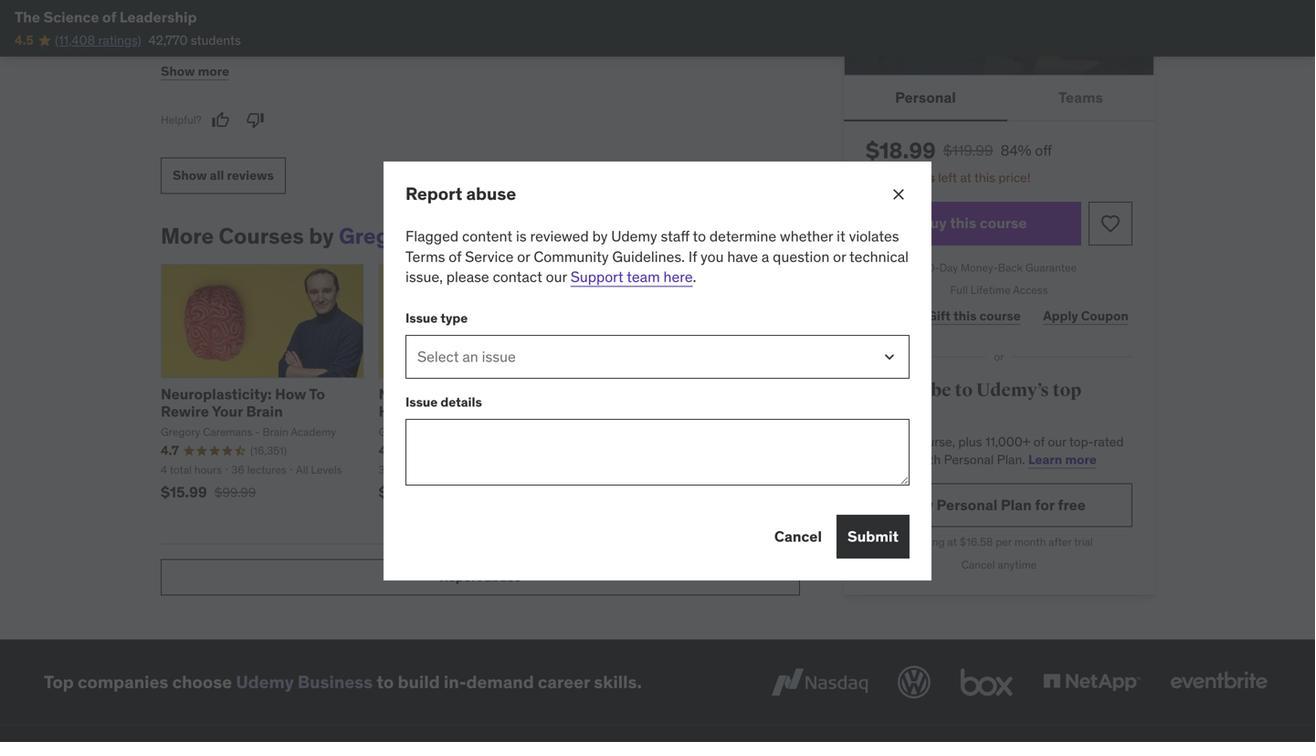 Task type: describe. For each thing, give the bounding box(es) containing it.
abuse inside dialog
[[467, 183, 517, 205]]

buy this course
[[921, 214, 1028, 233]]

brain right 'your'
[[246, 403, 283, 421]]

to left build
[[377, 672, 394, 693]]

apply
[[1044, 308, 1079, 324]]

try
[[913, 496, 934, 515]]

Issue details text field
[[406, 420, 910, 486]]

top
[[44, 672, 74, 693]]

30-day money-back guarantee full lifetime access
[[922, 261, 1078, 298]]

0 horizontal spatial or
[[517, 247, 531, 266]]

1 vertical spatial udemy
[[236, 672, 294, 693]]

subscribe
[[866, 380, 952, 402]]

personal inside get this course, plus 11,000+ of our top-rated courses, with personal plan.
[[945, 452, 995, 468]]

lectures
[[247, 463, 287, 477]]

content
[[462, 227, 513, 246]]

get
[[866, 434, 887, 450]]

all levels
[[296, 463, 342, 477]]

reviews
[[227, 167, 274, 184]]

month
[[1015, 536, 1047, 550]]

4 total hours
[[161, 463, 222, 477]]

this left price!
[[975, 170, 996, 186]]

science
[[44, 8, 99, 27]]

volkswagen image
[[895, 663, 935, 703]]

gregory inside neuroscience for parents: how to raise amazing kids gregory caremans - brain academy
[[379, 425, 418, 439]]

all
[[296, 463, 308, 477]]

neuroplasticity: how to rewire your brain gregory caremans - brain academy
[[161, 385, 336, 439]]

42,770 students
[[149, 32, 241, 48]]

close modal image
[[890, 186, 908, 204]]

apply coupon
[[1044, 308, 1129, 324]]

issue for issue details
[[406, 395, 438, 411]]

choose
[[172, 672, 232, 693]]

nasdaq image
[[768, 663, 873, 703]]

course,
[[914, 434, 956, 450]]

buy
[[921, 214, 947, 233]]

hours for 4 total hours
[[195, 463, 222, 477]]

by inside flagged content is reviewed by udemy staff to determine whether it violates terms of service or community guidelines. if you have a question or technical issue, please contact our
[[593, 227, 608, 246]]

gregory caremans - brain academy link
[[339, 222, 708, 250]]

udemy's
[[977, 380, 1050, 402]]

submit button
[[837, 515, 910, 559]]

udemy business link
[[236, 672, 373, 693]]

community
[[534, 247, 609, 266]]

guarantee
[[1026, 261, 1078, 275]]

eventbrite image
[[1167, 663, 1272, 703]]

11,000+
[[986, 434, 1031, 450]]

udemy inside flagged content is reviewed by udemy staff to determine whether it violates terms of service or community guidelines. if you have a question or technical issue, please contact our
[[612, 227, 658, 246]]

neuroscience inside neuroscience for parents: how to raise amazing kids gregory caremans - brain academy
[[379, 385, 475, 404]]

courses
[[866, 403, 933, 426]]

service
[[465, 247, 514, 266]]

for inside "link"
[[1036, 496, 1055, 515]]

after
[[1049, 536, 1072, 550]]

skills.
[[594, 672, 642, 693]]

whether
[[780, 227, 834, 246]]

30-
[[922, 261, 940, 275]]

- inside neuroscience for parents: how to raise amazing kids gregory caremans - brain academy
[[473, 425, 478, 439]]

off
[[1036, 141, 1053, 160]]

abuse inside button
[[485, 569, 521, 586]]

this for buy
[[951, 214, 977, 233]]

reviewed
[[531, 227, 589, 246]]

issue for issue type
[[406, 310, 438, 327]]

42,770
[[149, 32, 188, 48]]

neuroscience for parents: how to raise amazing kids link
[[379, 385, 561, 421]]

demand
[[467, 672, 534, 693]]

caremans inside neuroscience for parents: how to raise amazing kids gregory caremans - brain academy
[[421, 425, 471, 439]]

type
[[441, 310, 468, 327]]

of inside flagged content is reviewed by udemy staff to determine whether it violates terms of service or community guidelines. if you have a question or technical issue, please contact our
[[449, 247, 462, 266]]

mark review by carlo a. as unhelpful image
[[246, 111, 265, 129]]

to
[[309, 385, 325, 404]]

brain:
[[682, 385, 722, 404]]

technical
[[850, 247, 909, 266]]

(16,351)
[[250, 444, 287, 458]]

course for buy this course
[[980, 214, 1028, 233]]

free
[[1059, 496, 1086, 515]]

0 horizontal spatial by
[[309, 222, 334, 250]]

to inside neuroscience for parents: how to raise amazing kids gregory caremans - brain academy
[[413, 403, 428, 421]]

$15.99
[[161, 483, 207, 502]]

gregory up issue,
[[339, 222, 423, 250]]

support team here .
[[571, 268, 697, 287]]

cancel inside starting at $16.58 per month after trial cancel anytime
[[962, 558, 996, 572]]

determine
[[710, 227, 777, 246]]

with
[[917, 452, 942, 468]]

plus
[[959, 434, 983, 450]]

report abuse dialog
[[384, 162, 932, 581]]

brain up "(16,351)"
[[263, 425, 289, 439]]

teams button
[[1008, 76, 1155, 120]]

tab list containing personal
[[844, 76, 1155, 122]]

learn more
[[1029, 452, 1097, 468]]

starting
[[906, 536, 945, 550]]

top-
[[1070, 434, 1094, 450]]

course for preview this course
[[1020, 42, 1068, 61]]

2 horizontal spatial or
[[995, 350, 1005, 364]]

master
[[597, 385, 645, 404]]

business
[[298, 672, 373, 693]]

preview
[[932, 42, 987, 61]]

your
[[212, 403, 243, 421]]

how inside neuroscience for parents: how to raise amazing kids gregory caremans - brain academy
[[379, 403, 410, 421]]

it
[[837, 227, 846, 246]]

2 horizontal spatial -
[[538, 222, 547, 250]]

mark review by carlo a. as helpful image
[[212, 111, 230, 129]]

levels
[[311, 463, 342, 477]]

for inside neuroscience for parents: how to raise amazing kids gregory caremans - brain academy
[[478, 385, 497, 404]]

more for learn more
[[1066, 452, 1097, 468]]

our inside flagged content is reviewed by udemy staff to determine whether it violates terms of service or community guidelines. if you have a question or technical issue, please contact our
[[546, 268, 567, 287]]

1 horizontal spatial at
[[961, 170, 972, 186]]

$18.99 $119.99 84% off
[[866, 137, 1053, 165]]

the
[[15, 8, 40, 27]]

of inside get this course, plus 11,000+ of our top-rated courses, with personal plan.
[[1034, 434, 1045, 450]]

4.7
[[161, 443, 179, 459]]

courses
[[219, 222, 304, 250]]

more for show more
[[198, 63, 230, 80]]

personal inside "link"
[[937, 496, 998, 515]]

more courses by gregory caremans - brain academy
[[161, 222, 708, 250]]

3.5 total hours $24.99 $139.99
[[379, 463, 482, 502]]

lifetime
[[971, 283, 1011, 298]]

please
[[447, 268, 490, 287]]

$99.99
[[215, 485, 256, 501]]

report abuse inside report abuse button
[[440, 569, 521, 586]]



Task type: vqa. For each thing, say whether or not it's contained in the screenshot.
any
no



Task type: locate. For each thing, give the bounding box(es) containing it.
this inside get this course, plus 11,000+ of our top-rated courses, with personal plan.
[[890, 434, 911, 450]]

course for gift this course
[[980, 308, 1021, 324]]

show left all
[[173, 167, 207, 184]]

brain up support
[[552, 222, 607, 250]]

1 horizontal spatial neuroscience
[[597, 403, 693, 421]]

this up courses,
[[890, 434, 911, 450]]

1 horizontal spatial how
[[379, 403, 410, 421]]

- down neuroscience for parents: how to raise amazing kids link
[[473, 425, 478, 439]]

0 horizontal spatial -
[[255, 425, 260, 439]]

1 vertical spatial course
[[980, 214, 1028, 233]]

this for get
[[890, 434, 911, 450]]

or up udemy's
[[995, 350, 1005, 364]]

course up 'back'
[[980, 214, 1028, 233]]

kids
[[531, 403, 561, 421]]

1 vertical spatial our
[[1049, 434, 1067, 450]]

hours right the 14
[[901, 170, 936, 186]]

show more button
[[161, 53, 230, 90]]

0 horizontal spatial academy
[[291, 425, 336, 439]]

2 issue from the top
[[406, 395, 438, 411]]

you
[[701, 247, 724, 266]]

cancel button
[[775, 515, 822, 559]]

box image
[[957, 663, 1018, 703]]

personal inside button
[[896, 88, 957, 107]]

for left parents:
[[478, 385, 497, 404]]

or down it
[[834, 247, 847, 266]]

0 vertical spatial show
[[161, 63, 195, 80]]

report inside button
[[440, 569, 482, 586]]

report abuse button
[[161, 560, 801, 596]]

- inside neuroplasticity: how to rewire your brain gregory caremans - brain academy
[[255, 425, 260, 439]]

of up please
[[449, 247, 462, 266]]

report abuse
[[406, 183, 517, 205], [440, 569, 521, 586]]

$139.99
[[435, 485, 482, 501]]

0 vertical spatial more
[[198, 63, 230, 80]]

cancel down $16.58
[[962, 558, 996, 572]]

here
[[664, 268, 693, 287]]

1 vertical spatial report abuse
[[440, 569, 521, 586]]

show for show all reviews
[[173, 167, 207, 184]]

at inside starting at $16.58 per month after trial cancel anytime
[[948, 536, 958, 550]]

gregory
[[339, 222, 423, 250], [161, 425, 200, 439], [379, 425, 418, 439]]

guidelines.
[[613, 247, 685, 266]]

academy inside neuroscience for parents: how to raise amazing kids gregory caremans - brain academy
[[509, 425, 554, 439]]

course down lifetime
[[980, 308, 1021, 324]]

caremans up please
[[428, 222, 533, 250]]

total for 3.5 total hours $24.99 $139.99
[[397, 463, 419, 477]]

1 horizontal spatial hours
[[422, 463, 449, 477]]

how up 4.8
[[379, 403, 410, 421]]

report abuse down $139.99
[[440, 569, 521, 586]]

1 horizontal spatial for
[[696, 403, 716, 421]]

abuse
[[467, 183, 517, 205], [485, 569, 521, 586]]

trial
[[1075, 536, 1094, 550]]

0 horizontal spatial neuroscience
[[379, 385, 475, 404]]

0 horizontal spatial udemy
[[236, 672, 294, 693]]

get this course, plus 11,000+ of our top-rated courses, with personal plan.
[[866, 434, 1124, 468]]

gregory down rewire
[[161, 425, 200, 439]]

hours inside 3.5 total hours $24.99 $139.99
[[422, 463, 449, 477]]

caremans inside neuroplasticity: how to rewire your brain gregory caremans - brain academy
[[203, 425, 253, 439]]

0 horizontal spatial total
[[170, 463, 192, 477]]

caremans down 'your'
[[203, 425, 253, 439]]

price!
[[999, 170, 1031, 186]]

report abuse inside report abuse dialog
[[406, 183, 517, 205]]

hours for 3.5 total hours $24.99 $139.99
[[422, 463, 449, 477]]

parents:
[[501, 385, 558, 404]]

gregory inside neuroplasticity: how to rewire your brain gregory caremans - brain academy
[[161, 425, 200, 439]]

1 vertical spatial more
[[1066, 452, 1097, 468]]

ratings)
[[98, 32, 141, 48]]

our inside get this course, plus 11,000+ of our top-rated courses, with personal plan.
[[1049, 434, 1067, 450]]

0 vertical spatial issue
[[406, 310, 438, 327]]

0 vertical spatial of
[[102, 8, 116, 27]]

hours up $139.99
[[422, 463, 449, 477]]

starting at $16.58 per month after trial cancel anytime
[[906, 536, 1094, 572]]

1 vertical spatial abuse
[[485, 569, 521, 586]]

neuroscience inside "master your brain: neuroscience for personal development"
[[597, 403, 693, 421]]

0 horizontal spatial of
[[102, 8, 116, 27]]

academy inside neuroplasticity: how to rewire your brain gregory caremans - brain academy
[[291, 425, 336, 439]]

this right the 'buy'
[[951, 214, 977, 233]]

gift this course link
[[924, 298, 1025, 335]]

all
[[210, 167, 224, 184]]

gregory up 4.8
[[379, 425, 418, 439]]

0 vertical spatial report
[[406, 183, 463, 205]]

this right preview
[[991, 42, 1017, 61]]

2 horizontal spatial for
[[1036, 496, 1055, 515]]

2 horizontal spatial hours
[[901, 170, 936, 186]]

1 vertical spatial report
[[440, 569, 482, 586]]

this right gift
[[954, 308, 977, 324]]

show all reviews button
[[161, 158, 286, 194]]

report inside dialog
[[406, 183, 463, 205]]

details
[[441, 395, 482, 411]]

amazing
[[468, 403, 528, 421]]

1 horizontal spatial our
[[1049, 434, 1067, 450]]

question
[[773, 247, 830, 266]]

buy this course button
[[866, 202, 1082, 246]]

1 vertical spatial show
[[173, 167, 207, 184]]

is
[[516, 227, 527, 246]]

1 horizontal spatial more
[[1066, 452, 1097, 468]]

report
[[406, 183, 463, 205], [440, 569, 482, 586]]

this for preview
[[991, 42, 1017, 61]]

0 horizontal spatial our
[[546, 268, 567, 287]]

- up "(16,351)"
[[255, 425, 260, 439]]

1 vertical spatial cancel
[[962, 558, 996, 572]]

1 horizontal spatial total
[[397, 463, 419, 477]]

a
[[762, 247, 770, 266]]

learn more link
[[1029, 452, 1097, 468]]

academy down kids
[[509, 425, 554, 439]]

2 total from the left
[[397, 463, 419, 477]]

coupon
[[1082, 308, 1129, 324]]

academy up team
[[612, 222, 708, 250]]

show all reviews
[[173, 167, 274, 184]]

0 horizontal spatial how
[[275, 385, 306, 404]]

for
[[478, 385, 497, 404], [696, 403, 716, 421], [1036, 496, 1055, 515]]

course
[[1020, 42, 1068, 61], [980, 214, 1028, 233], [980, 308, 1021, 324]]

0 vertical spatial personal
[[896, 88, 957, 107]]

rated
[[1094, 434, 1124, 450]]

by right courses
[[309, 222, 334, 250]]

report up more courses by gregory caremans - brain academy
[[406, 183, 463, 205]]

for inside "master your brain: neuroscience for personal development"
[[696, 403, 716, 421]]

1 issue from the top
[[406, 310, 438, 327]]

to inside subscribe to udemy's top courses
[[955, 380, 973, 402]]

14
[[885, 170, 898, 186]]

for left free
[[1036, 496, 1055, 515]]

master your brain: neuroscience for personal development link
[[597, 385, 794, 439]]

how
[[275, 385, 306, 404], [379, 403, 410, 421]]

show more
[[161, 63, 230, 80]]

udemy right the choose
[[236, 672, 294, 693]]

at right 'left'
[[961, 170, 972, 186]]

to left udemy's
[[955, 380, 973, 402]]

our down community on the top
[[546, 268, 567, 287]]

issue left details
[[406, 395, 438, 411]]

$15.99 $99.99
[[161, 483, 256, 502]]

course up teams
[[1020, 42, 1068, 61]]

0 horizontal spatial hours
[[195, 463, 222, 477]]

brain inside neuroscience for parents: how to raise amazing kids gregory caremans - brain academy
[[481, 425, 507, 439]]

support
[[571, 268, 624, 287]]

16351 reviews element
[[250, 444, 287, 459]]

support team here link
[[571, 268, 693, 287]]

to up the if
[[693, 227, 706, 246]]

1 vertical spatial at
[[948, 536, 958, 550]]

full
[[951, 283, 968, 298]]

neuroscience
[[379, 385, 475, 404], [597, 403, 693, 421]]

1 horizontal spatial by
[[593, 227, 608, 246]]

in-
[[444, 672, 467, 693]]

show for show more
[[161, 63, 195, 80]]

personal button
[[844, 76, 1008, 120]]

2 horizontal spatial academy
[[612, 222, 708, 250]]

the science of leadership
[[15, 8, 197, 27]]

total inside 3.5 total hours $24.99 $139.99
[[397, 463, 419, 477]]

1 horizontal spatial udemy
[[612, 227, 658, 246]]

preview this course
[[932, 42, 1068, 61]]

cancel inside report abuse dialog
[[775, 528, 822, 546]]

1 horizontal spatial cancel
[[962, 558, 996, 572]]

total for 4 total hours
[[170, 463, 192, 477]]

students
[[191, 32, 241, 48]]

0 vertical spatial report abuse
[[406, 183, 517, 205]]

0 vertical spatial our
[[546, 268, 567, 287]]

report down $139.99
[[440, 569, 482, 586]]

more down top-
[[1066, 452, 1097, 468]]

try personal plan for free link
[[866, 484, 1133, 528]]

caremans down raise
[[421, 425, 471, 439]]

career
[[538, 672, 590, 693]]

leadership
[[120, 8, 197, 27]]

udemy up 'guidelines.'
[[612, 227, 658, 246]]

back
[[999, 261, 1023, 275]]

brain down amazing
[[481, 425, 507, 439]]

wishlist image
[[1100, 213, 1122, 235]]

or down is
[[517, 247, 531, 266]]

1 horizontal spatial -
[[473, 425, 478, 439]]

issue left type
[[406, 310, 438, 327]]

of up ratings)
[[102, 8, 116, 27]]

personal down preview
[[896, 88, 957, 107]]

courses,
[[866, 452, 914, 468]]

$16.58
[[960, 536, 994, 550]]

personal up $16.58
[[937, 496, 998, 515]]

neuroscience for parents: how to raise amazing kids gregory caremans - brain academy
[[379, 385, 561, 439]]

36
[[232, 463, 245, 477]]

1 horizontal spatial of
[[449, 247, 462, 266]]

hours up $15.99 $99.99
[[195, 463, 222, 477]]

0 horizontal spatial at
[[948, 536, 958, 550]]

issue details
[[406, 395, 482, 411]]

2 vertical spatial course
[[980, 308, 1021, 324]]

0 vertical spatial at
[[961, 170, 972, 186]]

this
[[991, 42, 1017, 61], [975, 170, 996, 186], [951, 214, 977, 233], [954, 308, 977, 324], [890, 434, 911, 450]]

2 vertical spatial personal
[[937, 496, 998, 515]]

more inside button
[[198, 63, 230, 80]]

2 vertical spatial of
[[1034, 434, 1045, 450]]

netapp image
[[1040, 663, 1145, 703]]

academy down to
[[291, 425, 336, 439]]

1 vertical spatial issue
[[406, 395, 438, 411]]

to left raise
[[413, 403, 428, 421]]

anytime
[[998, 558, 1037, 572]]

how left to
[[275, 385, 306, 404]]

at left $16.58
[[948, 536, 958, 550]]

0 vertical spatial udemy
[[612, 227, 658, 246]]

our up learn more link
[[1049, 434, 1067, 450]]

2 horizontal spatial of
[[1034, 434, 1045, 450]]

- right is
[[538, 222, 547, 250]]

gift this course
[[928, 308, 1021, 324]]

flagged
[[406, 227, 459, 246]]

total right 3.5
[[397, 463, 419, 477]]

more down students
[[198, 63, 230, 80]]

$24.99
[[379, 483, 428, 502]]

0 horizontal spatial cancel
[[775, 528, 822, 546]]

development
[[597, 420, 689, 439]]

violates
[[850, 227, 900, 246]]

how inside neuroplasticity: how to rewire your brain gregory caremans - brain academy
[[275, 385, 306, 404]]

personal down the plus
[[945, 452, 995, 468]]

top companies choose udemy business to build in-demand career skills.
[[44, 672, 642, 693]]

0 horizontal spatial for
[[478, 385, 497, 404]]

1 vertical spatial of
[[449, 247, 462, 266]]

this for gift
[[954, 308, 977, 324]]

by up community on the top
[[593, 227, 608, 246]]

master your brain: neuroscience for personal development
[[597, 385, 780, 439]]

1 horizontal spatial or
[[834, 247, 847, 266]]

report abuse up more courses by gregory caremans - brain academy
[[406, 183, 517, 205]]

0 vertical spatial abuse
[[467, 183, 517, 205]]

0 horizontal spatial more
[[198, 63, 230, 80]]

tab list
[[844, 76, 1155, 122]]

1 horizontal spatial academy
[[509, 425, 554, 439]]

0 vertical spatial course
[[1020, 42, 1068, 61]]

personal
[[896, 88, 957, 107], [945, 452, 995, 468], [937, 496, 998, 515]]

of up learn
[[1034, 434, 1045, 450]]

show down "42,770"
[[161, 63, 195, 80]]

1 vertical spatial personal
[[945, 452, 995, 468]]

cancel left "submit"
[[775, 528, 822, 546]]

have
[[728, 247, 759, 266]]

1 total from the left
[[170, 463, 192, 477]]

teams
[[1059, 88, 1104, 107]]

for left personal
[[696, 403, 716, 421]]

to inside flagged content is reviewed by udemy staff to determine whether it violates terms of service or community guidelines. if you have a question or technical issue, please contact our
[[693, 227, 706, 246]]

contact
[[493, 268, 543, 287]]

total right 4
[[170, 463, 192, 477]]

(11,408
[[55, 32, 95, 48]]

staff
[[661, 227, 690, 246]]

0 vertical spatial cancel
[[775, 528, 822, 546]]

personal
[[719, 403, 780, 421]]

companies
[[78, 672, 169, 693]]

36 lectures
[[232, 463, 287, 477]]

84%
[[1001, 141, 1032, 160]]



